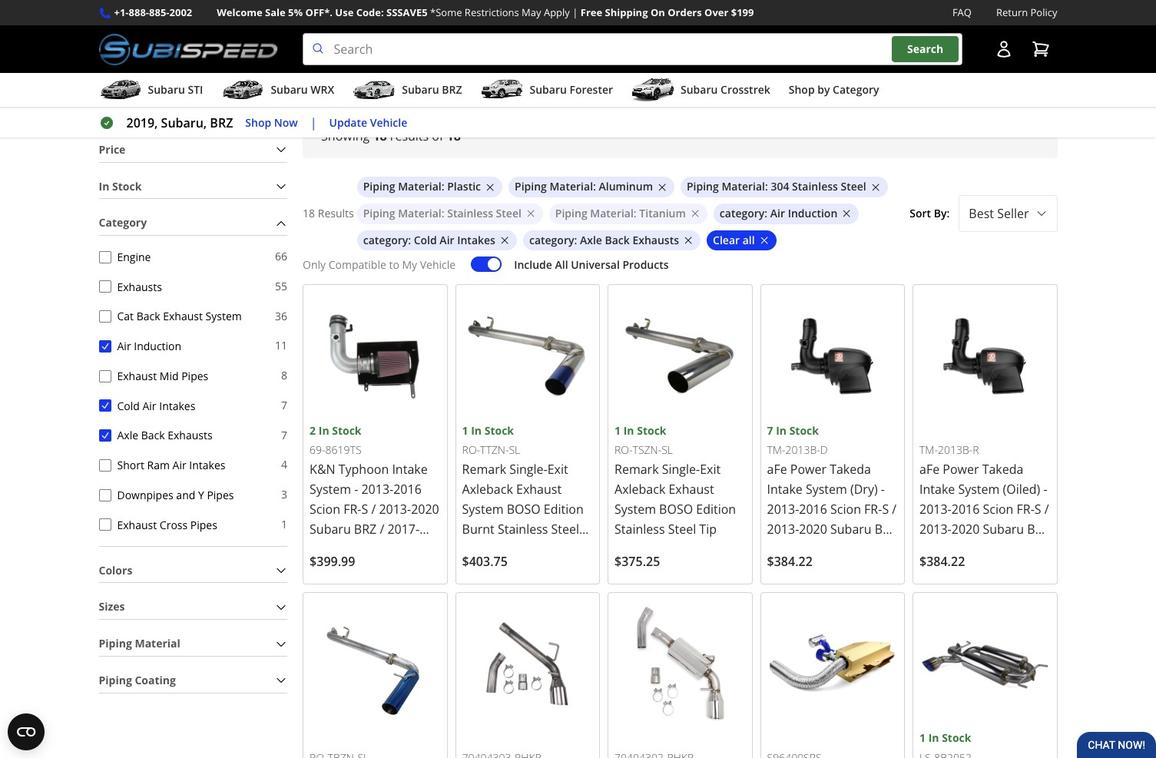 Task type: locate. For each thing, give the bounding box(es) containing it.
Exhausts button
[[99, 281, 111, 293]]

1 vertical spatial results
[[318, 206, 354, 220]]

stock inside '2 in stock 69-8619ts k&n typhoon intake system - 2013-2016 scion fr-s / 2013-2020 subaru brz / 2017- 2019 toyota 86'
[[332, 423, 362, 438]]

toyota inside '2 in stock 69-8619ts k&n typhoon intake system - 2013-2016 scion fr-s / 2013-2020 subaru brz / 2017- 2019 toyota 86'
[[341, 541, 380, 558]]

1 fr- from the left
[[344, 501, 361, 518]]

- inside 7 in stock tm-2013b-d afe power takeda intake system (dry) - 2013-2016 scion fr-s / 2013-2020 subaru brz / 2017-2020 toyota 86
[[881, 481, 885, 498]]

18 left results
[[373, 128, 387, 145]]

category for category : air induction
[[720, 206, 765, 220]]

in for remark single-exit axleback exhaust system boso edition burnt stainless steel tip
[[471, 423, 482, 438]]

category up all on the left top of the page
[[529, 232, 574, 247]]

2017- for k&n typhoon intake system - 2013-2016 scion fr-s / 2013-2020 subaru brz / 2017- 2019 toyota 86
[[388, 521, 420, 538]]

1 remark from the left
[[462, 461, 506, 478]]

piping for piping material : plastic
[[363, 179, 395, 194]]

tm- left d in the bottom of the page
[[767, 443, 786, 457]]

86 inside the tm-2013b-r afe power takeda intake system (oiled) - 2013-2016 scion fr-s / 2013-2020 subaru brz / 2017-2020 toyota 86
[[1033, 541, 1047, 558]]

2019, subaru, brz
[[126, 115, 233, 131]]

return policy link
[[996, 5, 1058, 21]]

subaru left forester
[[530, 82, 567, 97]]

toyota
[[341, 541, 380, 558], [838, 541, 877, 558], [991, 541, 1030, 558]]

material left 304
[[722, 179, 765, 194]]

11
[[275, 338, 287, 353]]

2 2013b- from the left
[[938, 443, 973, 457]]

86 for $399.99
[[383, 541, 397, 558]]

s inside the tm-2013b-r afe power takeda intake system (oiled) - 2013-2016 scion fr-s / 2013-2020 subaru brz / 2017-2020 toyota 86
[[1035, 501, 1041, 518]]

1 in stock ro-ttzn-sl remark single-exit axleback exhaust system boso edition burnt stainless steel tip
[[462, 423, 584, 558]]

search for search
[[907, 42, 944, 56]]

stock inside dropdown button
[[112, 179, 142, 193]]

power down d in the bottom of the page
[[790, 461, 827, 478]]

tip
[[699, 521, 717, 538], [462, 541, 480, 558]]

55
[[275, 279, 287, 293]]

system down k&n
[[310, 481, 351, 498]]

stainless down plastic
[[447, 206, 493, 220]]

in inside dropdown button
[[99, 179, 109, 193]]

0 horizontal spatial results
[[174, 53, 208, 67]]

scion for typhoon
[[310, 501, 340, 518]]

+1-888-885-2002
[[114, 5, 192, 19]]

$384.22 for /
[[920, 553, 965, 570]]

2 horizontal spatial toyota
[[991, 541, 1030, 558]]

results up sti
[[174, 53, 208, 67]]

piping down piping material : plastic
[[363, 206, 395, 220]]

takeda up the (dry) at the bottom right
[[830, 461, 871, 478]]

1 horizontal spatial -
[[881, 481, 885, 498]]

faq link
[[953, 5, 972, 21]]

scion down the (dry) at the bottom right
[[830, 501, 861, 518]]

7 for axle back exhausts
[[281, 428, 287, 442]]

cold right cold air intakes button in the bottom of the page
[[117, 398, 140, 413]]

scion up "2019"
[[310, 501, 340, 518]]

results up compatible
[[318, 206, 354, 220]]

18 up only
[[303, 206, 315, 220]]

exhaust inside 1 in stock ro-tszn-sl remark single-exit axleback exhaust system boso edition stainless steel tip
[[669, 481, 714, 498]]

r
[[973, 443, 979, 457]]

1 afe from the left
[[767, 461, 787, 478]]

| left free
[[573, 5, 578, 19]]

in inside 7 in stock tm-2013b-d afe power takeda intake system (dry) - 2013-2016 scion fr-s / 2013-2020 subaru brz / 2017-2020 toyota 86
[[776, 423, 787, 438]]

axleback inside 1 in stock ro-tszn-sl remark single-exit axleback exhaust system boso edition stainless steel tip
[[615, 481, 666, 498]]

0 horizontal spatial fr-
[[344, 501, 361, 518]]

0 vertical spatial exhausts
[[633, 232, 679, 247]]

back down piping material : titanium
[[605, 232, 630, 247]]

toyota for $384.22
[[991, 541, 1030, 558]]

2017-
[[388, 521, 420, 538], [775, 541, 807, 558], [927, 541, 959, 558]]

2 toyota from the left
[[838, 541, 877, 558]]

axleback down ttzn-
[[462, 481, 513, 498]]

axleback down tszn-
[[615, 481, 666, 498]]

2 power from the left
[[943, 461, 979, 478]]

single- inside 1 in stock ro-ttzn-sl remark single-exit axleback exhaust system boso edition burnt stainless steel tip
[[510, 461, 548, 478]]

vehicle down 'a subaru brz thumbnail image'
[[370, 115, 407, 130]]

cold air intakes
[[117, 398, 195, 413]]

back down cold air intakes
[[141, 428, 165, 443]]

0 horizontal spatial exhausts
[[117, 279, 162, 294]]

1 axleback from the left
[[462, 481, 513, 498]]

button image
[[995, 40, 1013, 58]]

category button
[[99, 212, 287, 235]]

2002
[[169, 5, 192, 19]]

1 vertical spatial |
[[310, 115, 317, 131]]

power down r at the right of page
[[943, 461, 979, 478]]

shop left by
[[789, 82, 815, 97]]

search for search results
[[140, 53, 172, 67]]

1 horizontal spatial boso
[[659, 501, 693, 518]]

tm- left r at the right of page
[[920, 443, 938, 457]]

back for 7
[[141, 428, 165, 443]]

2 ro- from the left
[[615, 443, 633, 457]]

2 86 from the left
[[880, 541, 894, 558]]

0 horizontal spatial toyota
[[341, 541, 380, 558]]

s
[[361, 501, 368, 518], [882, 501, 889, 518], [1035, 501, 1041, 518]]

subaru inside the tm-2013b-r afe power takeda intake system (oiled) - 2013-2016 scion fr-s / 2013-2020 subaru brz / 2017-2020 toyota 86
[[983, 521, 1024, 538]]

0 horizontal spatial cold
[[117, 398, 140, 413]]

over
[[705, 5, 729, 19]]

single- inside 1 in stock ro-tszn-sl remark single-exit axleback exhaust system boso edition stainless steel tip
[[662, 461, 700, 478]]

stainless inside 1 in stock ro-tszn-sl remark single-exit axleback exhaust system boso edition stainless steel tip
[[615, 521, 665, 538]]

category up only compatible to my vehicle on the left top
[[363, 232, 408, 247]]

|
[[573, 5, 578, 19], [310, 115, 317, 131]]

material up category : axle back exhausts at the top of the page
[[590, 206, 634, 220]]

scion for intake
[[983, 501, 1014, 518]]

2 vertical spatial exhausts
[[168, 428, 213, 443]]

system up burnt
[[462, 501, 504, 518]]

cat back exhaust system
[[117, 309, 242, 324]]

2 horizontal spatial -
[[1044, 481, 1048, 498]]

shop for shop now
[[245, 115, 271, 130]]

2 afe from the left
[[920, 461, 940, 478]]

2 horizontal spatial intake
[[920, 481, 955, 498]]

fr- down 'typhoon'
[[344, 501, 361, 518]]

off*.
[[305, 5, 333, 19]]

- for typhoon
[[354, 481, 358, 498]]

1 horizontal spatial afe
[[920, 461, 940, 478]]

edition inside 1 in stock ro-tszn-sl remark single-exit axleback exhaust system boso edition stainless steel tip
[[696, 501, 736, 518]]

1 sl from the left
[[509, 443, 520, 457]]

$399.99
[[310, 553, 355, 570]]

results for 18 results
[[318, 206, 354, 220]]

air down "piping material : 304 stainless steel"
[[770, 206, 785, 220]]

3 toyota from the left
[[991, 541, 1030, 558]]

stock inside 1 in stock ro-tszn-sl remark single-exit axleback exhaust system boso edition stainless steel tip
[[637, 423, 666, 438]]

subaru left crosstrek
[[681, 82, 718, 97]]

2017- inside the tm-2013b-r afe power takeda intake system (oiled) - 2013-2016 scion fr-s / 2013-2020 subaru brz / 2017-2020 toyota 86
[[927, 541, 959, 558]]

36
[[275, 309, 287, 323]]

shop
[[789, 82, 815, 97], [245, 115, 271, 130]]

Downpipes and Y Pipes button
[[99, 489, 111, 501]]

2 single- from the left
[[662, 461, 700, 478]]

engine
[[117, 249, 151, 264]]

0 horizontal spatial boso
[[507, 501, 541, 518]]

vehicle down category : cold air intakes
[[420, 257, 456, 272]]

system inside 7 in stock tm-2013b-d afe power takeda intake system (dry) - 2013-2016 scion fr-s / 2013-2020 subaru brz / 2017-2020 toyota 86
[[806, 481, 847, 498]]

in
[[99, 179, 109, 193], [319, 423, 329, 438], [471, 423, 482, 438], [624, 423, 634, 438], [776, 423, 787, 438], [929, 731, 939, 745]]

pipes down y
[[190, 517, 217, 532]]

0 vertical spatial vehicle
[[370, 115, 407, 130]]

1 horizontal spatial 2013b-
[[938, 443, 973, 457]]

0 horizontal spatial axleback
[[462, 481, 513, 498]]

1 edition from the left
[[544, 501, 584, 518]]

1 horizontal spatial single-
[[662, 461, 700, 478]]

1 vertical spatial shop
[[245, 115, 271, 130]]

colors
[[99, 563, 132, 577]]

| right now
[[310, 115, 317, 131]]

1 86 from the left
[[383, 541, 397, 558]]

brz inside the tm-2013b-r afe power takeda intake system (oiled) - 2013-2016 scion fr-s / 2013-2020 subaru brz / 2017-2020 toyota 86
[[1027, 521, 1050, 538]]

brz down the '(oiled)'
[[1027, 521, 1050, 538]]

2 horizontal spatial 86
[[1033, 541, 1047, 558]]

2 boso from the left
[[659, 501, 693, 518]]

intakes up y
[[189, 458, 225, 472]]

tip inside 1 in stock ro-ttzn-sl remark single-exit axleback exhaust system boso edition burnt stainless steel tip
[[462, 541, 480, 558]]

piping for piping coating
[[99, 673, 132, 687]]

search inside button
[[907, 42, 944, 56]]

material up piping material : stainless steel
[[398, 179, 442, 194]]

axle
[[580, 232, 602, 247], [117, 428, 138, 443]]

shop now link
[[245, 114, 298, 132]]

category up engine
[[99, 215, 147, 230]]

boso
[[507, 501, 541, 518], [659, 501, 693, 518]]

boso inside 1 in stock ro-tszn-sl remark single-exit axleback exhaust system boso edition stainless steel tip
[[659, 501, 693, 518]]

material for plastic
[[398, 179, 442, 194]]

1 horizontal spatial shop
[[789, 82, 815, 97]]

3 s from the left
[[1035, 501, 1041, 518]]

2 vertical spatial back
[[141, 428, 165, 443]]

86 for $384.22
[[1033, 541, 1047, 558]]

1 inside 1 in stock ro-tszn-sl remark single-exit axleback exhaust system boso edition stainless steel tip
[[615, 423, 621, 438]]

brz up of
[[442, 82, 462, 97]]

1 boso from the left
[[507, 501, 541, 518]]

scion inside 7 in stock tm-2013b-d afe power takeda intake system (dry) - 2013-2016 scion fr-s / 2013-2020 subaru brz / 2017-2020 toyota 86
[[830, 501, 861, 518]]

1 horizontal spatial results
[[318, 206, 354, 220]]

material for stainless steel
[[398, 206, 442, 220]]

brz
[[442, 82, 462, 97], [210, 115, 233, 131], [354, 521, 377, 538], [875, 521, 897, 538], [1027, 521, 1050, 538]]

1 $384.22 from the left
[[767, 553, 813, 570]]

2013-
[[361, 481, 394, 498], [379, 501, 411, 518], [767, 501, 799, 518], [920, 501, 952, 518], [767, 521, 799, 538], [920, 521, 952, 538]]

boso up the $375.25
[[659, 501, 693, 518]]

3 fr- from the left
[[1017, 501, 1035, 518]]

shop by category
[[789, 82, 879, 97]]

air down piping material : stainless steel
[[440, 232, 454, 247]]

back
[[605, 232, 630, 247], [137, 309, 160, 324], [141, 428, 165, 443]]

subaru inside 'dropdown button'
[[530, 82, 567, 97]]

1 horizontal spatial edition
[[696, 501, 736, 518]]

by
[[818, 82, 830, 97]]

scion inside '2 in stock 69-8619ts k&n typhoon intake system - 2013-2016 scion fr-s / 2013-2020 subaru brz / 2017- 2019 toyota 86'
[[310, 501, 340, 518]]

home image
[[99, 55, 111, 67]]

2 horizontal spatial scion
[[983, 501, 1014, 518]]

3 - from the left
[[1044, 481, 1048, 498]]

1 takeda from the left
[[830, 461, 871, 478]]

0 horizontal spatial shop
[[245, 115, 271, 130]]

brz right subaru,
[[210, 115, 233, 131]]

axleback inside 1 in stock ro-ttzn-sl remark single-exit axleback exhaust system boso edition burnt stainless steel tip
[[462, 481, 513, 498]]

on
[[651, 5, 665, 19]]

1 horizontal spatial takeda
[[982, 461, 1024, 478]]

piping down showing 18 results of 18
[[363, 179, 395, 194]]

shop inside dropdown button
[[789, 82, 815, 97]]

Exhaust Cross Pipes button
[[99, 519, 111, 531]]

2 vertical spatial pipes
[[190, 517, 217, 532]]

system
[[206, 309, 242, 324], [310, 481, 351, 498], [806, 481, 847, 498], [958, 481, 1000, 498], [462, 501, 504, 518], [615, 501, 656, 518]]

pipes for exhaust mid pipes
[[181, 369, 208, 383]]

0 horizontal spatial exit
[[548, 461, 568, 478]]

3
[[281, 487, 287, 502]]

0 horizontal spatial afe
[[767, 461, 787, 478]]

3 scion from the left
[[983, 501, 1014, 518]]

edition for steel
[[544, 501, 584, 518]]

86 inside '2 in stock 69-8619ts k&n typhoon intake system - 2013-2016 scion fr-s / 2013-2020 subaru brz / 2017- 2019 toyota 86'
[[383, 541, 397, 558]]

short ram air intakes
[[117, 458, 225, 472]]

2 axleback from the left
[[615, 481, 666, 498]]

material inside dropdown button
[[135, 636, 180, 651]]

vehicle inside update vehicle button
[[370, 115, 407, 130]]

1 for 1 in stock
[[920, 731, 926, 745]]

a subaru forester thumbnail image image
[[481, 78, 524, 102]]

steel
[[841, 179, 866, 194], [496, 206, 522, 220], [551, 521, 579, 538], [668, 521, 696, 538]]

all
[[743, 232, 755, 247]]

: left aluminum on the top right of page
[[593, 179, 596, 194]]

shop left now
[[245, 115, 271, 130]]

0 horizontal spatial tip
[[462, 541, 480, 558]]

2 remark from the left
[[615, 461, 659, 478]]

18 right of
[[447, 128, 461, 145]]

boso inside 1 in stock ro-ttzn-sl remark single-exit axleback exhaust system boso edition burnt stainless steel tip
[[507, 501, 541, 518]]

in inside 1 in stock ro-tszn-sl remark single-exit axleback exhaust system boso edition stainless steel tip
[[624, 423, 634, 438]]

1 horizontal spatial power
[[943, 461, 979, 478]]

2 tm- from the left
[[920, 443, 938, 457]]

axle up include all universal products
[[580, 232, 602, 247]]

subaru crosstrek
[[681, 82, 770, 97]]

7 for cold air intakes
[[281, 398, 287, 412]]

boso up $403.75
[[507, 501, 541, 518]]

0 vertical spatial shop
[[789, 82, 815, 97]]

2 s from the left
[[882, 501, 889, 518]]

$403.75
[[462, 553, 508, 570]]

in inside '2 in stock 69-8619ts k&n typhoon intake system - 2013-2016 scion fr-s / 2013-2020 subaru brz / 2017- 2019 toyota 86'
[[319, 423, 329, 438]]

material for aluminum
[[550, 179, 593, 194]]

1 vertical spatial exhausts
[[117, 279, 162, 294]]

2 fr- from the left
[[864, 501, 882, 518]]

1 horizontal spatial tm-
[[920, 443, 938, 457]]

1 tm- from the left
[[767, 443, 786, 457]]

*some restrictions may apply | free shipping on orders over $199
[[430, 5, 754, 19]]

brz up $399.99
[[354, 521, 377, 538]]

2 horizontal spatial 2017-
[[927, 541, 959, 558]]

subaru wrx button
[[222, 76, 334, 107]]

exhausts up "short ram air intakes"
[[168, 428, 213, 443]]

piping material
[[99, 636, 180, 651]]

$384.22
[[767, 553, 813, 570], [920, 553, 965, 570]]

subaru up "2019"
[[310, 521, 351, 538]]

1 vertical spatial axle
[[117, 428, 138, 443]]

piping material button
[[99, 632, 287, 656]]

category for category : cold air intakes
[[363, 232, 408, 247]]

free
[[581, 5, 602, 19]]

0 horizontal spatial remark
[[462, 461, 506, 478]]

- down 'typhoon'
[[354, 481, 358, 498]]

takeda up the '(oiled)'
[[982, 461, 1024, 478]]

1 horizontal spatial 86
[[880, 541, 894, 558]]

piping left coating
[[99, 673, 132, 687]]

:
[[442, 179, 444, 194], [593, 179, 596, 194], [765, 179, 768, 194], [442, 206, 444, 220], [634, 206, 637, 220], [765, 206, 768, 220], [408, 232, 411, 247], [574, 232, 577, 247]]

2 exit from the left
[[700, 461, 721, 478]]

1 horizontal spatial axle
[[580, 232, 602, 247]]

ro- inside 1 in stock ro-tszn-sl remark single-exit axleback exhaust system boso edition stainless steel tip
[[615, 443, 633, 457]]

subispeed logo image
[[99, 33, 278, 65]]

1 horizontal spatial 18
[[373, 128, 387, 145]]

2016 for intake
[[952, 501, 980, 518]]

0 horizontal spatial $384.22
[[767, 553, 813, 570]]

0 horizontal spatial sl
[[509, 443, 520, 457]]

s for typhoon
[[361, 501, 368, 518]]

toyota inside the tm-2013b-r afe power takeda intake system (oiled) - 2013-2016 scion fr-s / 2013-2020 subaru brz / 2017-2020 toyota 86
[[991, 541, 1030, 558]]

toyota down the (dry) at the bottom right
[[838, 541, 877, 558]]

subaru right 'a subaru brz thumbnail image'
[[402, 82, 439, 97]]

remark inside 1 in stock ro-ttzn-sl remark single-exit axleback exhaust system boso edition burnt stainless steel tip
[[462, 461, 506, 478]]

remark
[[462, 461, 506, 478], [615, 461, 659, 478]]

takeda inside 7 in stock tm-2013b-d afe power takeda intake system (dry) - 2013-2016 scion fr-s / 2013-2020 subaru brz / 2017-2020 toyota 86
[[830, 461, 871, 478]]

2 vertical spatial intakes
[[189, 458, 225, 472]]

- inside the tm-2013b-r afe power takeda intake system (oiled) - 2013-2016 scion fr-s / 2013-2020 subaru brz / 2017-2020 toyota 86
[[1044, 481, 1048, 498]]

1 scion from the left
[[310, 501, 340, 518]]

1 horizontal spatial exit
[[700, 461, 721, 478]]

1 horizontal spatial 2017-
[[775, 541, 807, 558]]

0 horizontal spatial tm-
[[767, 443, 786, 457]]

stock inside 1 in stock ro-ttzn-sl remark single-exit axleback exhaust system boso edition burnt stainless steel tip
[[485, 423, 514, 438]]

coating
[[135, 673, 176, 687]]

system left the (dry) at the bottom right
[[806, 481, 847, 498]]

stock inside 7 in stock tm-2013b-d afe power takeda intake system (dry) - 2013-2016 scion fr-s / 2013-2020 subaru brz / 2017-2020 toyota 86
[[789, 423, 819, 438]]

1 vertical spatial tip
[[462, 541, 480, 558]]

2 $384.22 from the left
[[920, 553, 965, 570]]

1 horizontal spatial sl
[[662, 443, 673, 457]]

toyota down the '(oiled)'
[[991, 541, 1030, 558]]

downpipes and y pipes
[[117, 488, 234, 502]]

1 ro- from the left
[[462, 443, 480, 457]]

0 horizontal spatial s
[[361, 501, 368, 518]]

: left plastic
[[442, 179, 444, 194]]

remark down ttzn-
[[462, 461, 506, 478]]

1 in stock
[[920, 731, 971, 745]]

exit inside 1 in stock ro-ttzn-sl remark single-exit axleback exhaust system boso edition burnt stainless steel tip
[[548, 461, 568, 478]]

search button
[[892, 36, 959, 62]]

material for 304 stainless steel
[[722, 179, 765, 194]]

axleback for burnt
[[462, 481, 513, 498]]

subaru forester button
[[481, 76, 613, 107]]

system inside the tm-2013b-r afe power takeda intake system (oiled) - 2013-2016 scion fr-s / 2013-2020 subaru brz / 2017-2020 toyota 86
[[958, 481, 1000, 498]]

0 horizontal spatial power
[[790, 461, 827, 478]]

1 power from the left
[[790, 461, 827, 478]]

exhausts up products
[[633, 232, 679, 247]]

piping down sizes
[[99, 636, 132, 651]]

2 horizontal spatial s
[[1035, 501, 1041, 518]]

1 horizontal spatial $384.22
[[920, 553, 965, 570]]

1 exit from the left
[[548, 461, 568, 478]]

restrictions
[[465, 5, 519, 19]]

stainless right burnt
[[498, 521, 548, 538]]

Air Induction button
[[99, 340, 111, 352]]

0 horizontal spatial -
[[354, 481, 358, 498]]

piping up clear in the top right of the page
[[687, 179, 719, 194]]

+1-888-885-2002 link
[[114, 5, 192, 21]]

2 sl from the left
[[662, 443, 673, 457]]

1 horizontal spatial search
[[907, 42, 944, 56]]

axle right axle back exhausts button
[[117, 428, 138, 443]]

category for category
[[99, 215, 147, 230]]

2 horizontal spatial exhausts
[[633, 232, 679, 247]]

0 horizontal spatial 2013b-
[[786, 443, 820, 457]]

fr- inside the tm-2013b-r afe power takeda intake system (oiled) - 2013-2016 scion fr-s / 2013-2020 subaru brz / 2017-2020 toyota 86
[[1017, 501, 1035, 518]]

piping for piping material : stainless steel
[[363, 206, 395, 220]]

0 vertical spatial back
[[605, 232, 630, 247]]

scion down the '(oiled)'
[[983, 501, 1014, 518]]

system down r at the right of page
[[958, 481, 1000, 498]]

0 horizontal spatial ro-
[[462, 443, 480, 457]]

0 vertical spatial results
[[174, 53, 208, 67]]

brz down the (dry) at the bottom right
[[875, 521, 897, 538]]

1 horizontal spatial ro-
[[615, 443, 633, 457]]

sl inside 1 in stock ro-tszn-sl remark single-exit axleback exhaust system boso edition stainless steel tip
[[662, 443, 673, 457]]

brz inside dropdown button
[[442, 82, 462, 97]]

0 vertical spatial cold
[[414, 232, 437, 247]]

cross
[[160, 517, 188, 532]]

ro- inside 1 in stock ro-ttzn-sl remark single-exit axleback exhaust system boso edition burnt stainless steel tip
[[462, 443, 480, 457]]

induction down 304
[[788, 206, 838, 220]]

brz inside '2 in stock 69-8619ts k&n typhoon intake system - 2013-2016 scion fr-s / 2013-2020 subaru brz / 2017- 2019 toyota 86'
[[354, 521, 377, 538]]

material left aluminum on the top right of page
[[550, 179, 593, 194]]

2 - from the left
[[881, 481, 885, 498]]

0 horizontal spatial scion
[[310, 501, 340, 518]]

3 86 from the left
[[1033, 541, 1047, 558]]

material down piping material : plastic
[[398, 206, 442, 220]]

fr- down the '(oiled)'
[[1017, 501, 1035, 518]]

intake inside 7 in stock tm-2013b-d afe power takeda intake system (dry) - 2013-2016 scion fr-s / 2013-2020 subaru brz / 2017-2020 toyota 86
[[767, 481, 803, 498]]

2 horizontal spatial fr-
[[1017, 501, 1035, 518]]

0 horizontal spatial induction
[[134, 339, 181, 353]]

0 horizontal spatial 2016
[[394, 481, 422, 498]]

subaru
[[148, 82, 185, 97], [271, 82, 308, 97], [402, 82, 439, 97], [530, 82, 567, 97], [681, 82, 718, 97], [310, 521, 351, 538], [830, 521, 872, 538], [983, 521, 1024, 538]]

piping right plastic
[[515, 179, 547, 194]]

1 horizontal spatial vehicle
[[420, 257, 456, 272]]

$199
[[731, 5, 754, 19]]

exhausts down engine
[[117, 279, 162, 294]]

remark single-exit axleback exhaust system boso edition stainless steel tip image
[[615, 291, 746, 422]]

a subaru sti thumbnail image image
[[99, 78, 142, 102]]

piping down piping material : aluminum
[[555, 206, 587, 220]]

1 inside 1 in stock ro-ttzn-sl remark single-exit axleback exhaust system boso edition burnt stainless steel tip
[[462, 423, 468, 438]]

subaru up now
[[271, 82, 308, 97]]

1 s from the left
[[361, 501, 368, 518]]

1 toyota from the left
[[341, 541, 380, 558]]

2017- inside 7 in stock tm-2013b-d afe power takeda intake system (dry) - 2013-2016 scion fr-s / 2013-2020 subaru brz / 2017-2020 toyota 86
[[775, 541, 807, 558]]

-
[[354, 481, 358, 498], [881, 481, 885, 498], [1044, 481, 1048, 498]]

1 - from the left
[[354, 481, 358, 498]]

Cat Back Exhaust System button
[[99, 310, 111, 323]]

0 horizontal spatial vehicle
[[370, 115, 407, 130]]

forester
[[570, 82, 613, 97]]

category up all
[[720, 206, 765, 220]]

results
[[174, 53, 208, 67], [318, 206, 354, 220]]

s inside '2 in stock 69-8619ts k&n typhoon intake system - 2013-2016 scion fr-s / 2013-2020 subaru brz / 2017- 2019 toyota 86'
[[361, 501, 368, 518]]

- right the (dry) at the bottom right
[[881, 481, 885, 498]]

edition inside 1 in stock ro-ttzn-sl remark single-exit axleback exhaust system boso edition burnt stainless steel tip
[[544, 501, 584, 518]]

1 horizontal spatial s
[[882, 501, 889, 518]]

intake inside '2 in stock 69-8619ts k&n typhoon intake system - 2013-2016 scion fr-s / 2013-2020 subaru brz / 2017- 2019 toyota 86'
[[392, 461, 428, 478]]

2017- inside '2 in stock 69-8619ts k&n typhoon intake system - 2013-2016 scion fr-s / 2013-2020 subaru brz / 2017- 2019 toyota 86'
[[388, 521, 420, 538]]

2016 inside the tm-2013b-r afe power takeda intake system (oiled) - 2013-2016 scion fr-s / 2013-2020 subaru brz / 2017-2020 toyota 86
[[952, 501, 980, 518]]

beatrush intake system - 2013-2016 scion fr-s / 2013-2020 subaru brz / 2017-2019 toyota 86 image
[[767, 599, 898, 730]]

stainless up the $375.25
[[615, 521, 665, 538]]

7
[[281, 398, 287, 412], [767, 423, 773, 438], [281, 428, 287, 442]]

intakes down the mid
[[159, 398, 195, 413]]

- inside '2 in stock 69-8619ts k&n typhoon intake system - 2013-2016 scion fr-s / 2013-2020 subaru brz / 2017- 2019 toyota 86'
[[354, 481, 358, 498]]

material up coating
[[135, 636, 180, 651]]

1 for 1 in stock ro-ttzn-sl remark single-exit axleback exhaust system boso edition burnt stainless steel tip
[[462, 423, 468, 438]]

piping material : 304 stainless steel
[[687, 179, 866, 194]]

ttzn-
[[480, 443, 509, 457]]

2 scion from the left
[[830, 501, 861, 518]]

power inside 7 in stock tm-2013b-d afe power takeda intake system (dry) - 2013-2016 scion fr-s / 2013-2020 subaru brz / 2017-2020 toyota 86
[[790, 461, 827, 478]]

intakes down piping material : stainless steel
[[457, 232, 495, 247]]

in for afe power takeda intake system (dry) - 2013-2016 scion fr-s / 2013-2020 subaru brz / 2017-2020 toyota 86
[[776, 423, 787, 438]]

2 horizontal spatial 2016
[[952, 501, 980, 518]]

air down exhaust mid pipes
[[142, 398, 156, 413]]

1 horizontal spatial fr-
[[864, 501, 882, 518]]

exit inside 1 in stock ro-tszn-sl remark single-exit axleback exhaust system boso edition stainless steel tip
[[700, 461, 721, 478]]

subaru sti
[[148, 82, 203, 97]]

Engine button
[[99, 251, 111, 263]]

air
[[770, 206, 785, 220], [440, 232, 454, 247], [117, 339, 131, 353], [142, 398, 156, 413], [173, 458, 186, 472]]

1 single- from the left
[[510, 461, 548, 478]]

remark single-exit axleback exhaust system boso edition burnt blue stainless steel tip image
[[310, 599, 441, 730]]

sl for remark single-exit axleback exhaust system boso edition stainless steel tip
[[662, 443, 673, 457]]

0 horizontal spatial edition
[[544, 501, 584, 518]]

steel inside 1 in stock ro-ttzn-sl remark single-exit axleback exhaust system boso edition burnt stainless steel tip
[[551, 521, 579, 538]]

axleback
[[462, 481, 513, 498], [615, 481, 666, 498]]

1 horizontal spatial toyota
[[838, 541, 877, 558]]

0 horizontal spatial 18
[[303, 206, 315, 220]]

remark single-exit axleback exhaust system boso edition burnt stainless steel tip image
[[462, 291, 593, 422]]

888-
[[129, 5, 149, 19]]

remark inside 1 in stock ro-tszn-sl remark single-exit axleback exhaust system boso edition stainless steel tip
[[615, 461, 659, 478]]

0 horizontal spatial 2017-
[[388, 521, 420, 538]]

1 2013b- from the left
[[786, 443, 820, 457]]

0 vertical spatial intakes
[[457, 232, 495, 247]]

subaru down the '(oiled)'
[[983, 521, 1024, 538]]

0 vertical spatial axle
[[580, 232, 602, 247]]

tip inside 1 in stock ro-tszn-sl remark single-exit axleback exhaust system boso edition stainless steel tip
[[699, 521, 717, 538]]

0 horizontal spatial 86
[[383, 541, 397, 558]]

fr- for intake
[[1017, 501, 1035, 518]]

- right the '(oiled)'
[[1044, 481, 1048, 498]]

back right cat at the top of page
[[137, 309, 160, 324]]

k&n typhoon intake system - 2013-2016 scion fr-s / 2013-2020 subaru brz / 2017-2019 toyota 86 image
[[310, 291, 441, 422]]

shop for shop by category
[[789, 82, 815, 97]]

4
[[281, 457, 287, 472]]

pipes right the mid
[[181, 369, 208, 383]]

material
[[398, 179, 442, 194], [550, 179, 593, 194], [722, 179, 765, 194], [398, 206, 442, 220], [590, 206, 634, 220], [135, 636, 180, 651]]

1 horizontal spatial axleback
[[615, 481, 666, 498]]

1 horizontal spatial |
[[573, 5, 578, 19]]

fr- down the (dry) at the bottom right
[[864, 501, 882, 518]]

s inside 7 in stock tm-2013b-d afe power takeda intake system (dry) - 2013-2016 scion fr-s / 2013-2020 subaru brz / 2017-2020 toyota 86
[[882, 501, 889, 518]]

2016 inside '2 in stock 69-8619ts k&n typhoon intake system - 2013-2016 scion fr-s / 2013-2020 subaru brz / 2017- 2019 toyota 86'
[[394, 481, 422, 498]]

fr- inside '2 in stock 69-8619ts k&n typhoon intake system - 2013-2016 scion fr-s / 2013-2020 subaru brz / 2017- 2019 toyota 86'
[[344, 501, 361, 518]]

afe
[[767, 461, 787, 478], [920, 461, 940, 478]]

sl inside 1 in stock ro-ttzn-sl remark single-exit axleback exhaust system boso edition burnt stainless steel tip
[[509, 443, 520, 457]]

1 vertical spatial pipes
[[207, 488, 234, 502]]

open widget image
[[8, 714, 45, 751]]

0 vertical spatial tip
[[699, 521, 717, 538]]

in inside 1 in stock ro-ttzn-sl remark single-exit axleback exhaust system boso edition burnt stainless steel tip
[[471, 423, 482, 438]]

scion inside the tm-2013b-r afe power takeda intake system (oiled) - 2013-2016 scion fr-s / 2013-2020 subaru brz / 2017-2020 toyota 86
[[983, 501, 1014, 518]]

cold up 'my'
[[414, 232, 437, 247]]

piping for piping material : aluminum
[[515, 179, 547, 194]]

0 horizontal spatial search
[[140, 53, 172, 67]]

category inside dropdown button
[[99, 215, 147, 230]]

1 horizontal spatial intake
[[767, 481, 803, 498]]

stock for remark single-exit axleback exhaust system boso edition stainless steel tip
[[637, 423, 666, 438]]

2016
[[394, 481, 422, 498], [799, 501, 827, 518], [952, 501, 980, 518]]

pipes right y
[[207, 488, 234, 502]]

system up the $375.25
[[615, 501, 656, 518]]

1 horizontal spatial scion
[[830, 501, 861, 518]]

1 vertical spatial back
[[137, 309, 160, 324]]

: up category : cold air intakes
[[442, 206, 444, 220]]

Axle Back Exhausts button
[[99, 429, 111, 442]]

2 edition from the left
[[696, 501, 736, 518]]

0 vertical spatial |
[[573, 5, 578, 19]]

2 takeda from the left
[[982, 461, 1024, 478]]

material for titanium
[[590, 206, 634, 220]]

1 horizontal spatial induction
[[788, 206, 838, 220]]

Short Ram Air Intakes button
[[99, 459, 111, 472]]

1 horizontal spatial tip
[[699, 521, 717, 538]]

edition for tip
[[696, 501, 736, 518]]



Task type: vqa. For each thing, say whether or not it's contained in the screenshot.


Task type: describe. For each thing, give the bounding box(es) containing it.
sort by:
[[910, 206, 950, 220]]

shipping
[[605, 5, 648, 19]]

apply
[[544, 5, 570, 19]]

1 vertical spatial induction
[[134, 339, 181, 353]]

axle back exhausts
[[117, 428, 213, 443]]

only compatible to my vehicle
[[303, 257, 456, 272]]

2013b- inside 7 in stock tm-2013b-d afe power takeda intake system (dry) - 2013-2016 scion fr-s / 2013-2020 subaru brz / 2017-2020 toyota 86
[[786, 443, 820, 457]]

piping for piping material : titanium
[[555, 206, 587, 220]]

system left '36'
[[206, 309, 242, 324]]

0 horizontal spatial |
[[310, 115, 317, 131]]

hooker blackheart axle back single exhaust system (no muffler) - 2013-2016 scion fr-s / 2013-2020 subaru brz / 2017-2019 toyota 86 image
[[462, 599, 593, 730]]

8619ts
[[325, 443, 361, 457]]

: up 'my'
[[408, 232, 411, 247]]

7 inside 7 in stock tm-2013b-d afe power takeda intake system (dry) - 2013-2016 scion fr-s / 2013-2020 subaru brz / 2017-2020 toyota 86
[[767, 423, 773, 438]]

in stock
[[99, 179, 142, 193]]

aluminum
[[599, 179, 653, 194]]

86 inside 7 in stock tm-2013b-d afe power takeda intake system (dry) - 2013-2016 scion fr-s / 2013-2020 subaru brz / 2017-2020 toyota 86
[[880, 541, 894, 558]]

shop now
[[245, 115, 298, 130]]

showing
[[321, 128, 370, 145]]

exit for remark single-exit axleback exhaust system boso edition stainless steel tip
[[700, 461, 721, 478]]

subaru brz
[[402, 82, 462, 97]]

orders
[[668, 5, 702, 19]]

1 for 1 in stock ro-tszn-sl remark single-exit axleback exhaust system boso edition stainless steel tip
[[615, 423, 621, 438]]

compatible
[[329, 257, 386, 272]]

1 vertical spatial cold
[[117, 398, 140, 413]]

8
[[281, 368, 287, 383]]

66
[[275, 249, 287, 264]]

Cold Air Intakes button
[[99, 400, 111, 412]]

Exhaust Mid Pipes button
[[99, 370, 111, 382]]

subaru crosstrek button
[[632, 76, 770, 107]]

subaru,
[[161, 115, 207, 131]]

1 vertical spatial vehicle
[[420, 257, 456, 272]]

boso for stainless
[[507, 501, 541, 518]]

air right ram
[[173, 458, 186, 472]]

ro- for remark single-exit axleback exhaust system boso edition burnt stainless steel tip
[[462, 443, 480, 457]]

*some
[[430, 5, 462, 19]]

wrx
[[311, 82, 334, 97]]

toyota for $399.99
[[341, 541, 380, 558]]

ram
[[147, 458, 170, 472]]

piping coating button
[[99, 669, 287, 693]]

axleback for stainless
[[615, 481, 666, 498]]

2019
[[310, 541, 338, 558]]

fr- inside 7 in stock tm-2013b-d afe power takeda intake system (dry) - 2013-2016 scion fr-s / 2013-2020 subaru brz / 2017-2020 toyota 86
[[864, 501, 882, 518]]

faq
[[953, 5, 972, 19]]

back for 36
[[137, 309, 160, 324]]

toyota inside 7 in stock tm-2013b-d afe power takeda intake system (dry) - 2013-2016 scion fr-s / 2013-2020 subaru brz / 2017-2020 toyota 86
[[838, 541, 877, 558]]

showing 18 results of 18
[[321, 128, 461, 145]]

: up include all universal products
[[574, 232, 577, 247]]

piping for piping material : 304 stainless steel
[[687, 179, 719, 194]]

clear all
[[713, 232, 755, 247]]

s for intake
[[1035, 501, 1041, 518]]

pipes for exhaust cross pipes
[[190, 517, 217, 532]]

only
[[303, 257, 326, 272]]

sale
[[265, 5, 286, 19]]

stainless inside 1 in stock ro-ttzn-sl remark single-exit axleback exhaust system boso edition burnt stainless steel tip
[[498, 521, 548, 538]]

remark for remark single-exit axleback exhaust system boso edition stainless steel tip
[[615, 461, 659, 478]]

2 horizontal spatial 18
[[447, 128, 461, 145]]

2013b- inside the tm-2013b-r afe power takeda intake system (oiled) - 2013-2016 scion fr-s / 2013-2020 subaru brz / 2017-2020 toyota 86
[[938, 443, 973, 457]]

by:
[[934, 206, 950, 220]]

clear
[[713, 232, 740, 247]]

category : cold air intakes
[[363, 232, 495, 247]]

update vehicle button
[[329, 114, 407, 132]]

ro- for remark single-exit axleback exhaust system boso edition stainless steel tip
[[615, 443, 633, 457]]

subaru forester
[[530, 82, 613, 97]]

0 horizontal spatial axle
[[117, 428, 138, 443]]

2016 inside 7 in stock tm-2013b-d afe power takeda intake system (dry) - 2013-2016 scion fr-s / 2013-2020 subaru brz / 2017-2020 toyota 86
[[799, 501, 827, 518]]

stock for remark single-exit axleback exhaust system boso edition burnt stainless steel tip
[[485, 423, 514, 438]]

afe inside 7 in stock tm-2013b-d afe power takeda intake system (dry) - 2013-2016 scion fr-s / 2013-2020 subaru brz / 2017-2020 toyota 86
[[767, 461, 787, 478]]

subaru left sti
[[148, 82, 185, 97]]

single- for steel
[[662, 461, 700, 478]]

use
[[335, 5, 354, 19]]

1 for 1
[[281, 517, 287, 532]]

return
[[996, 5, 1028, 19]]

colors button
[[99, 559, 287, 583]]

brz inside 7 in stock tm-2013b-d afe power takeda intake system (dry) - 2013-2016 scion fr-s / 2013-2020 subaru brz / 2017-2020 toyota 86
[[875, 521, 897, 538]]

now
[[274, 115, 298, 130]]

system inside '2 in stock 69-8619ts k&n typhoon intake system - 2013-2016 scion fr-s / 2013-2020 subaru brz / 2017- 2019 toyota 86'
[[310, 481, 351, 498]]

select... image
[[1035, 208, 1048, 220]]

: left titanium
[[634, 206, 637, 220]]

stock for afe power takeda intake system (dry) - 2013-2016 scion fr-s / 2013-2020 subaru brz / 2017-2020 toyota 86
[[789, 423, 819, 438]]

(oiled)
[[1003, 481, 1040, 498]]

in for remark single-exit axleback exhaust system boso edition stainless steel tip
[[624, 423, 634, 438]]

1 in stock ro-tszn-sl remark single-exit axleback exhaust system boso edition stainless steel tip
[[615, 423, 736, 538]]

search input field
[[302, 33, 962, 65]]

piping coating
[[99, 673, 176, 687]]

tm-2013b-r afe power takeda intake system (oiled) - 2013-2016 scion fr-s / 2013-2020 subaru brz / 2017-2020 toyota 86
[[920, 443, 1050, 558]]

: down "piping material : 304 stainless steel"
[[765, 206, 768, 220]]

sizes
[[99, 600, 125, 614]]

$375.25
[[615, 553, 660, 570]]

subaru sti button
[[99, 76, 203, 107]]

welcome sale 5% off*. use code: sssave5
[[217, 5, 428, 19]]

air induction
[[117, 339, 181, 353]]

remark for remark single-exit axleback exhaust system boso edition burnt stainless steel tip
[[462, 461, 506, 478]]

category for category : axle back exhausts
[[529, 232, 574, 247]]

intake inside the tm-2013b-r afe power takeda intake system (oiled) - 2013-2016 scion fr-s / 2013-2020 subaru brz / 2017-2020 toyota 86
[[920, 481, 955, 498]]

mid
[[160, 369, 179, 383]]

single- for stainless
[[510, 461, 548, 478]]

k&n
[[310, 461, 335, 478]]

1 horizontal spatial cold
[[414, 232, 437, 247]]

2019,
[[126, 115, 158, 131]]

a subaru brz thumbnail image image
[[353, 78, 396, 102]]

2
[[310, 423, 316, 438]]

1 horizontal spatial exhausts
[[168, 428, 213, 443]]

subaru wrx
[[271, 82, 334, 97]]

2020 inside '2 in stock 69-8619ts k&n typhoon intake system - 2013-2016 scion fr-s / 2013-2020 subaru brz / 2017- 2019 toyota 86'
[[411, 501, 439, 518]]

policy
[[1031, 5, 1058, 19]]

takeda inside the tm-2013b-r afe power takeda intake system (oiled) - 2013-2016 scion fr-s / 2013-2020 subaru brz / 2017-2020 toyota 86
[[982, 461, 1024, 478]]

sl for remark single-exit axleback exhaust system boso edition burnt stainless steel tip
[[509, 443, 520, 457]]

0 vertical spatial induction
[[788, 206, 838, 220]]

exhaust cross pipes
[[117, 517, 217, 532]]

a subaru wrx thumbnail image image
[[222, 78, 265, 102]]

5%
[[288, 5, 303, 19]]

7 in stock tm-2013b-d afe power takeda intake system (dry) - 2013-2016 scion fr-s / 2013-2020 subaru brz / 2017-2020 toyota 86
[[767, 423, 897, 558]]

downpipes
[[117, 488, 173, 502]]

fr- for typhoon
[[344, 501, 361, 518]]

results for search results
[[174, 53, 208, 67]]

include all universal products
[[514, 257, 669, 272]]

2 in stock 69-8619ts k&n typhoon intake system - 2013-2016 scion fr-s / 2013-2020 subaru brz / 2017- 2019 toyota 86
[[310, 423, 439, 558]]

sti
[[188, 82, 203, 97]]

subaru inside dropdown button
[[681, 82, 718, 97]]

include
[[514, 257, 552, 272]]

piping material : stainless steel
[[363, 206, 522, 220]]

products
[[623, 257, 669, 272]]

885-
[[149, 5, 169, 19]]

subaru inside 7 in stock tm-2013b-d afe power takeda intake system (dry) - 2013-2016 scion fr-s / 2013-2020 subaru brz / 2017-2020 toyota 86
[[830, 521, 872, 538]]

and
[[176, 488, 195, 502]]

$384.22 for 2020
[[767, 553, 813, 570]]

304
[[771, 179, 789, 194]]

legsport club sport street axle back exhaust - 2013-2016 scion fr-s / 2013-2020 subaru / 2017-2019 toyota 86 image
[[920, 599, 1051, 730]]

air right air induction button
[[117, 339, 131, 353]]

69-
[[310, 443, 325, 457]]

may
[[522, 5, 541, 19]]

1 vertical spatial intakes
[[159, 398, 195, 413]]

boso for steel
[[659, 501, 693, 518]]

sssave5
[[386, 5, 428, 19]]

system inside 1 in stock ro-tszn-sl remark single-exit axleback exhaust system boso edition stainless steel tip
[[615, 501, 656, 518]]

short
[[117, 458, 144, 472]]

system inside 1 in stock ro-ttzn-sl remark single-exit axleback exhaust system boso edition burnt stainless steel tip
[[462, 501, 504, 518]]

afe power takeda intake system (oiled) - 2013-2016 scion fr-s / 2013-2020 subaru brz / 2017-2020 toyota 86 image
[[920, 291, 1051, 422]]

category
[[833, 82, 879, 97]]

stock for k&n typhoon intake system - 2013-2016 scion fr-s / 2013-2020 subaru brz / 2017- 2019 toyota 86
[[332, 423, 362, 438]]

tm- inside 7 in stock tm-2013b-d afe power takeda intake system (dry) - 2013-2016 scion fr-s / 2013-2020 subaru brz / 2017-2020 toyota 86
[[767, 443, 786, 457]]

hooker blackheart axle back single exhaust system (w/ muffler) - 2013-2016 scion fr-s / 2013-2020 subaru brz / 2017-2019 toyota 86 image
[[615, 599, 746, 730]]

afe power takeda intake system (dry) - 2013-2016 scion fr-s / 2013-2020 subaru brz / 2017-2020 toyota 86 image
[[767, 291, 898, 422]]

tszn-
[[633, 443, 662, 457]]

steel inside 1 in stock ro-tszn-sl remark single-exit axleback exhaust system boso edition stainless steel tip
[[668, 521, 696, 538]]

tm- inside the tm-2013b-r afe power takeda intake system (oiled) - 2013-2016 scion fr-s / 2013-2020 subaru brz / 2017-2020 toyota 86
[[920, 443, 938, 457]]

18 results
[[303, 206, 354, 220]]

afe inside the tm-2013b-r afe power takeda intake system (oiled) - 2013-2016 scion fr-s / 2013-2020 subaru brz / 2017-2020 toyota 86
[[920, 461, 940, 478]]

my
[[402, 257, 417, 272]]

- for intake
[[1044, 481, 1048, 498]]

update vehicle
[[329, 115, 407, 130]]

exit for remark single-exit axleback exhaust system boso edition burnt stainless steel tip
[[548, 461, 568, 478]]

sort
[[910, 206, 931, 220]]

a subaru crosstrek thumbnail image image
[[632, 78, 675, 102]]

update
[[329, 115, 367, 130]]

category : axle back exhausts
[[529, 232, 679, 247]]

2017- for afe power takeda intake system (oiled) - 2013-2016 scion fr-s / 2013-2020 subaru brz / 2017-2020 toyota 86
[[927, 541, 959, 558]]

exhaust inside 1 in stock ro-ttzn-sl remark single-exit axleback exhaust system boso edition burnt stainless steel tip
[[516, 481, 562, 498]]

power inside the tm-2013b-r afe power takeda intake system (oiled) - 2013-2016 scion fr-s / 2013-2020 subaru brz / 2017-2020 toyota 86
[[943, 461, 979, 478]]

: left 304
[[765, 179, 768, 194]]

subaru inside '2 in stock 69-8619ts k&n typhoon intake system - 2013-2016 scion fr-s / 2013-2020 subaru brz / 2017- 2019 toyota 86'
[[310, 521, 351, 538]]

2016 for typhoon
[[394, 481, 422, 498]]

(dry)
[[850, 481, 878, 498]]

stainless right 304
[[792, 179, 838, 194]]

in for k&n typhoon intake system - 2013-2016 scion fr-s / 2013-2020 subaru brz / 2017- 2019 toyota 86
[[319, 423, 329, 438]]

search results link
[[140, 53, 220, 67]]

piping for piping material
[[99, 636, 132, 651]]

Select... button
[[959, 195, 1058, 232]]



